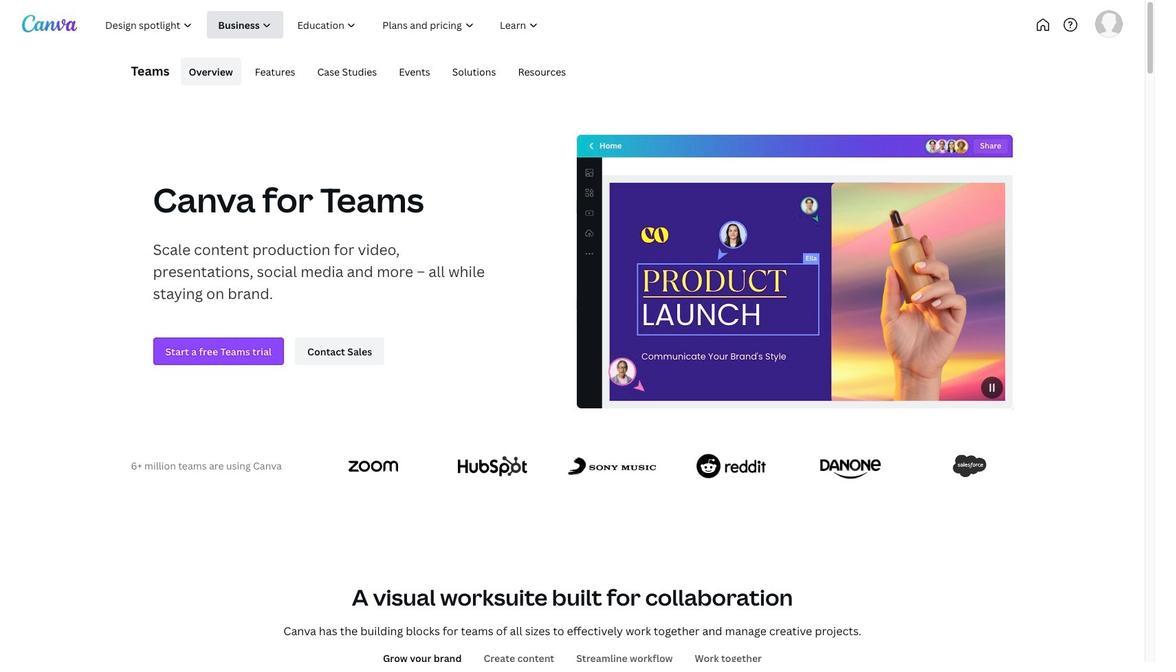 Task type: describe. For each thing, give the bounding box(es) containing it.
sony music image
[[568, 457, 656, 475]]

hubspot image
[[458, 456, 528, 476]]

zoom image
[[349, 460, 398, 472]]



Task type: vqa. For each thing, say whether or not it's contained in the screenshot.
"Top Level Navigation" "ELEMENT"
yes



Task type: locate. For each thing, give the bounding box(es) containing it.
reddit image
[[697, 454, 766, 478]]

menu bar
[[175, 58, 574, 85]]

top level navigation element
[[94, 11, 597, 39]]



